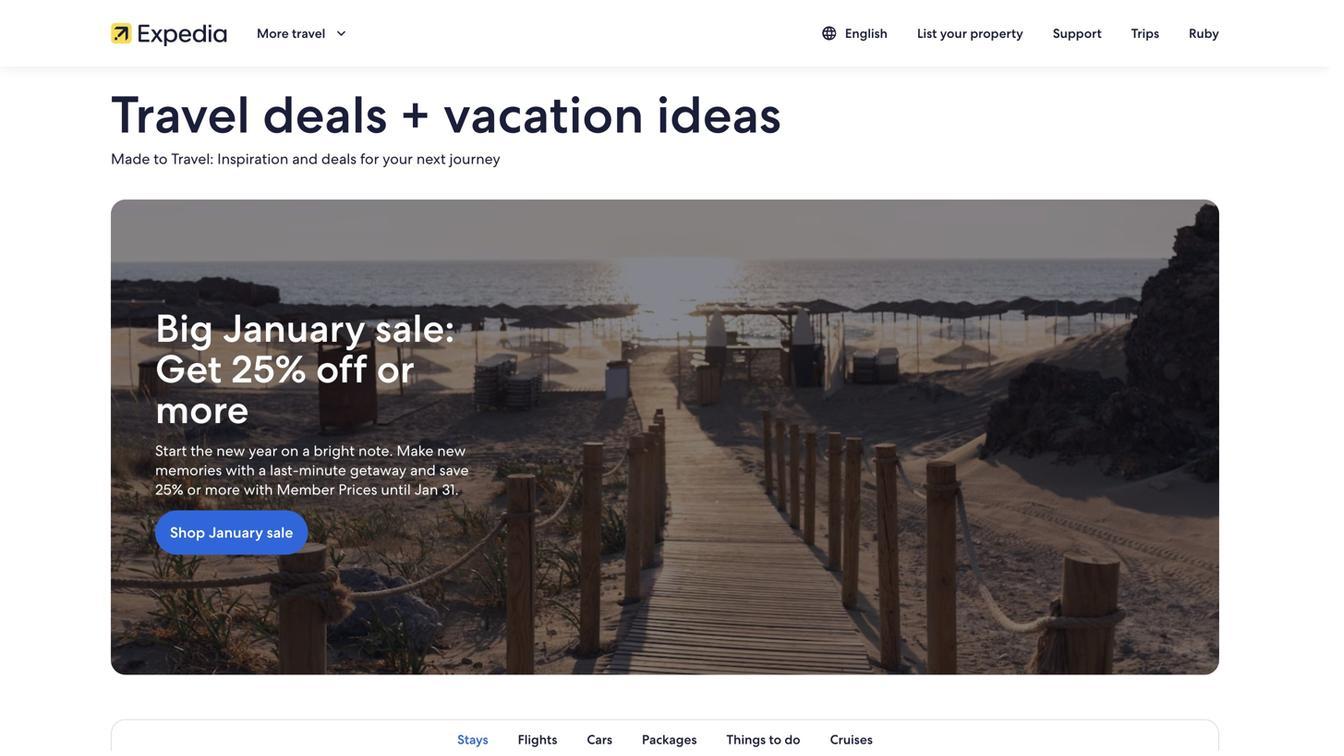 Task type: locate. For each thing, give the bounding box(es) containing it.
1 horizontal spatial new
[[437, 441, 466, 461]]

1 horizontal spatial a
[[302, 441, 310, 461]]

flights link
[[503, 719, 572, 751]]

jan
[[415, 480, 438, 500]]

25% down start
[[155, 480, 184, 500]]

ruby button
[[1175, 11, 1235, 55]]

and
[[292, 149, 318, 169], [410, 461, 436, 480]]

and inside "big january sale: get 25% off or more start the new year on a bright note. make new memories with a last-minute getaway and save 25% or more with member prices until jan 31."
[[410, 461, 436, 480]]

for
[[360, 149, 379, 169]]

1 vertical spatial your
[[383, 149, 413, 169]]

trips
[[1132, 25, 1160, 42]]

with right the
[[226, 461, 255, 480]]

list
[[918, 25, 937, 42]]

0 vertical spatial to
[[154, 149, 168, 169]]

more
[[155, 385, 249, 435], [205, 480, 240, 500]]

expedia logo image
[[111, 20, 227, 46]]

0 vertical spatial and
[[292, 149, 318, 169]]

get
[[155, 344, 222, 394]]

new
[[216, 441, 245, 461], [437, 441, 466, 461]]

1 horizontal spatial to
[[769, 731, 782, 748]]

make
[[397, 441, 434, 461]]

ruby
[[1189, 25, 1220, 42]]

1 horizontal spatial or
[[377, 344, 415, 394]]

0 horizontal spatial a
[[259, 461, 266, 480]]

english
[[845, 25, 888, 42]]

with
[[226, 461, 255, 480], [244, 480, 273, 500]]

tab list
[[111, 719, 1220, 751]]

0 horizontal spatial 25%
[[155, 480, 184, 500]]

prices
[[339, 480, 377, 500]]

1 horizontal spatial 25%
[[231, 344, 307, 394]]

big
[[155, 303, 214, 354]]

journey
[[450, 149, 501, 169]]

1 new from the left
[[216, 441, 245, 461]]

to
[[154, 149, 168, 169], [769, 731, 782, 748]]

support link
[[1039, 17, 1117, 50]]

january
[[223, 303, 366, 354], [209, 523, 263, 543]]

0 horizontal spatial and
[[292, 149, 318, 169]]

inspiration
[[217, 149, 289, 169]]

january inside "big january sale: get 25% off or more start the new year on a bright note. make new memories with a last-minute getaway and save 25% or more with member prices until jan 31."
[[223, 303, 366, 354]]

0 vertical spatial more
[[155, 385, 249, 435]]

0 vertical spatial january
[[223, 303, 366, 354]]

and left "save"
[[410, 461, 436, 480]]

memories
[[155, 461, 222, 480]]

stays
[[457, 731, 488, 748]]

and right inspiration
[[292, 149, 318, 169]]

your right the list
[[940, 25, 967, 42]]

support
[[1053, 25, 1102, 42]]

more travel
[[257, 25, 326, 42]]

things
[[727, 731, 766, 748]]

list your property
[[918, 25, 1024, 42]]

new right the
[[216, 441, 245, 461]]

25% left off
[[231, 344, 307, 394]]

or right off
[[377, 344, 415, 394]]

travel
[[292, 25, 326, 42]]

to left do
[[769, 731, 782, 748]]

deals up for
[[263, 81, 388, 148]]

new right "make"
[[437, 441, 466, 461]]

your
[[940, 25, 967, 42], [383, 149, 413, 169]]

1 vertical spatial to
[[769, 731, 782, 748]]

more up shop january sale button in the bottom left of the page
[[205, 480, 240, 500]]

getaway
[[350, 461, 407, 480]]

0 horizontal spatial your
[[383, 149, 413, 169]]

or
[[377, 344, 415, 394], [187, 480, 201, 500]]

minute
[[299, 461, 346, 480]]

a left last-
[[259, 461, 266, 480]]

1 horizontal spatial your
[[940, 25, 967, 42]]

0 horizontal spatial to
[[154, 149, 168, 169]]

more up the
[[155, 385, 249, 435]]

vacation
[[443, 81, 644, 148]]

member
[[277, 480, 335, 500]]

0 vertical spatial your
[[940, 25, 967, 42]]

1 vertical spatial and
[[410, 461, 436, 480]]

a
[[302, 441, 310, 461], [259, 461, 266, 480]]

next
[[417, 149, 446, 169]]

1 horizontal spatial and
[[410, 461, 436, 480]]

1 vertical spatial january
[[209, 523, 263, 543]]

and inside travel deals + vacation ideas made to travel: inspiration and deals for your next journey
[[292, 149, 318, 169]]

1 vertical spatial deals
[[322, 149, 357, 169]]

big january sale: get 25% off or more start the new year on a bright note. make new memories with a last-minute getaway and save 25% or more with member prices until jan 31.
[[155, 303, 469, 500]]

a right on
[[302, 441, 310, 461]]

deals
[[263, 81, 388, 148], [322, 149, 357, 169]]

or down the
[[187, 480, 201, 500]]

packages
[[642, 731, 697, 748]]

more travel button
[[242, 11, 364, 55]]

your right for
[[383, 149, 413, 169]]

start
[[155, 441, 187, 461]]

save
[[440, 461, 469, 480]]

off
[[316, 344, 367, 394]]

more
[[257, 25, 289, 42]]

deals left for
[[322, 149, 357, 169]]

0 horizontal spatial or
[[187, 480, 201, 500]]

your inside travel deals + vacation ideas made to travel: inspiration and deals for your next journey
[[383, 149, 413, 169]]

to right made
[[154, 149, 168, 169]]

january for shop
[[209, 523, 263, 543]]

january for big
[[223, 303, 366, 354]]

0 horizontal spatial new
[[216, 441, 245, 461]]

january inside shop january sale button
[[209, 523, 263, 543]]

25%
[[231, 344, 307, 394], [155, 480, 184, 500]]



Task type: vqa. For each thing, say whether or not it's contained in the screenshot.
January
yes



Task type: describe. For each thing, give the bounding box(es) containing it.
travel
[[111, 81, 250, 148]]

trailing image
[[333, 25, 350, 42]]

0 vertical spatial or
[[377, 344, 415, 394]]

flights
[[518, 731, 558, 748]]

travel:
[[171, 149, 214, 169]]

until
[[381, 480, 411, 500]]

cars
[[587, 731, 613, 748]]

stays link
[[443, 719, 503, 751]]

trips link
[[1117, 17, 1175, 50]]

+
[[400, 81, 431, 148]]

1 vertical spatial 25%
[[155, 480, 184, 500]]

english button
[[807, 17, 903, 50]]

last-
[[270, 461, 299, 480]]

to inside 'tab list'
[[769, 731, 782, 748]]

note.
[[359, 441, 393, 461]]

the
[[191, 441, 213, 461]]

1 vertical spatial or
[[187, 480, 201, 500]]

things to do link
[[712, 719, 816, 751]]

cruises
[[830, 731, 873, 748]]

property
[[971, 25, 1024, 42]]

on
[[281, 441, 299, 461]]

list your property link
[[903, 17, 1039, 50]]

tab list containing stays
[[111, 719, 1220, 751]]

2 new from the left
[[437, 441, 466, 461]]

bright
[[314, 441, 355, 461]]

shop
[[170, 523, 205, 543]]

year
[[249, 441, 278, 461]]

ideas
[[657, 81, 782, 148]]

1 vertical spatial more
[[205, 480, 240, 500]]

shop january sale link
[[155, 500, 1175, 566]]

sale:
[[375, 303, 455, 354]]

shop january sale button
[[155, 511, 308, 555]]

travel deals + vacation ideas made to travel: inspiration and deals for your next journey
[[111, 81, 782, 169]]

cruises link
[[816, 719, 888, 751]]

packages link
[[627, 719, 712, 751]]

0 vertical spatial deals
[[263, 81, 388, 148]]

0 vertical spatial 25%
[[231, 344, 307, 394]]

shop january sale
[[170, 523, 293, 543]]

cars link
[[572, 719, 627, 751]]

with down year
[[244, 480, 273, 500]]

sale
[[267, 523, 293, 543]]

things to do
[[727, 731, 801, 748]]

made
[[111, 149, 150, 169]]

to inside travel deals + vacation ideas made to travel: inspiration and deals for your next journey
[[154, 149, 168, 169]]

do
[[785, 731, 801, 748]]

small image
[[821, 25, 838, 42]]

31.
[[442, 480, 459, 500]]



